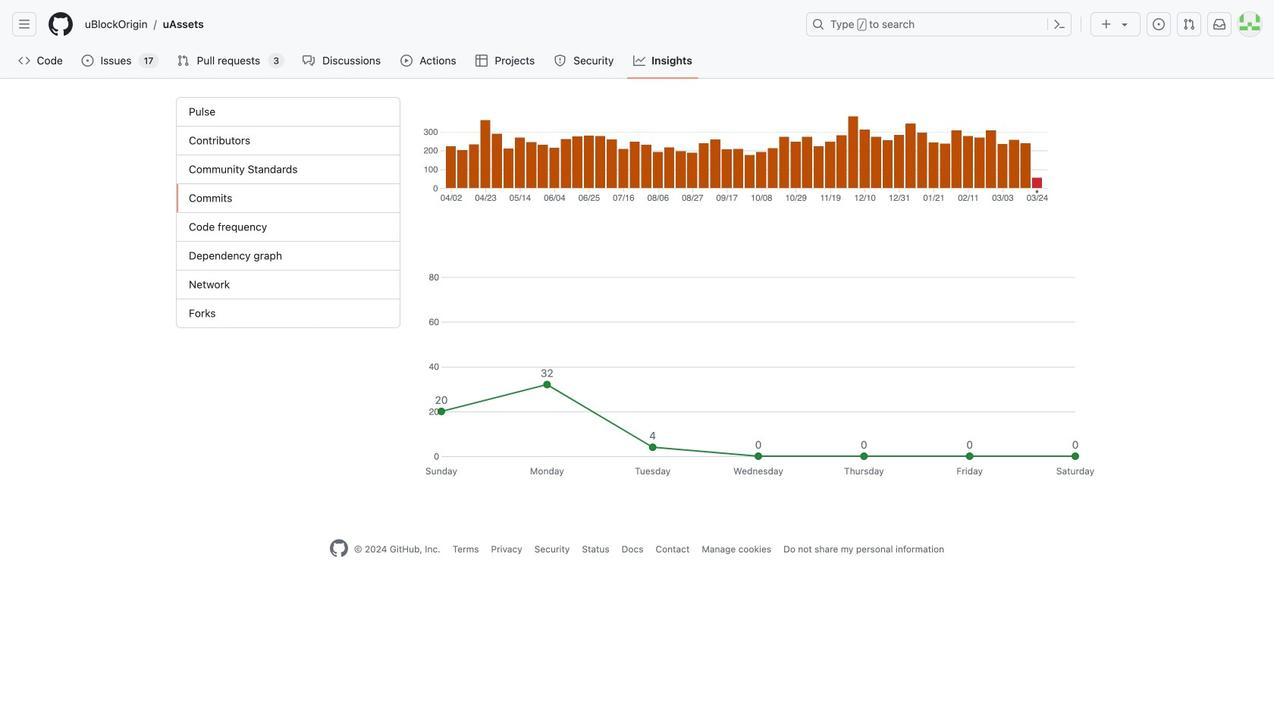 Task type: locate. For each thing, give the bounding box(es) containing it.
comment discussion image
[[303, 55, 315, 67]]

table image
[[476, 55, 488, 67]]

0 vertical spatial issue opened image
[[1153, 18, 1166, 30]]

1 horizontal spatial issue opened image
[[1153, 18, 1166, 30]]

triangle down image
[[1119, 18, 1131, 30]]

issue opened image left git pull request image
[[1153, 18, 1166, 30]]

1 vertical spatial issue opened image
[[82, 55, 94, 67]]

issue opened image right 'code' image
[[82, 55, 94, 67]]

code image
[[18, 55, 30, 67]]

1 horizontal spatial homepage image
[[330, 540, 348, 558]]

0 horizontal spatial homepage image
[[49, 12, 73, 36]]

git pull request image
[[1184, 18, 1196, 30]]

list
[[79, 12, 798, 36]]

1 vertical spatial homepage image
[[330, 540, 348, 558]]

0 horizontal spatial issue opened image
[[82, 55, 94, 67]]

command palette image
[[1054, 18, 1066, 30]]

homepage image
[[49, 12, 73, 36], [330, 540, 348, 558]]

issue opened image
[[1153, 18, 1166, 30], [82, 55, 94, 67]]

shield image
[[554, 55, 567, 67]]



Task type: vqa. For each thing, say whether or not it's contained in the screenshot.
Homepage icon
yes



Task type: describe. For each thing, give the bounding box(es) containing it.
0 vertical spatial homepage image
[[49, 12, 73, 36]]

git pull request image
[[177, 55, 189, 67]]

play image
[[401, 55, 413, 67]]

issue opened image for git pull request icon at the top of the page
[[82, 55, 94, 67]]

graph image
[[634, 55, 646, 67]]

plus image
[[1101, 18, 1113, 30]]

issue opened image for git pull request image
[[1153, 18, 1166, 30]]

notifications image
[[1214, 18, 1226, 30]]

insights element
[[176, 97, 401, 329]]



